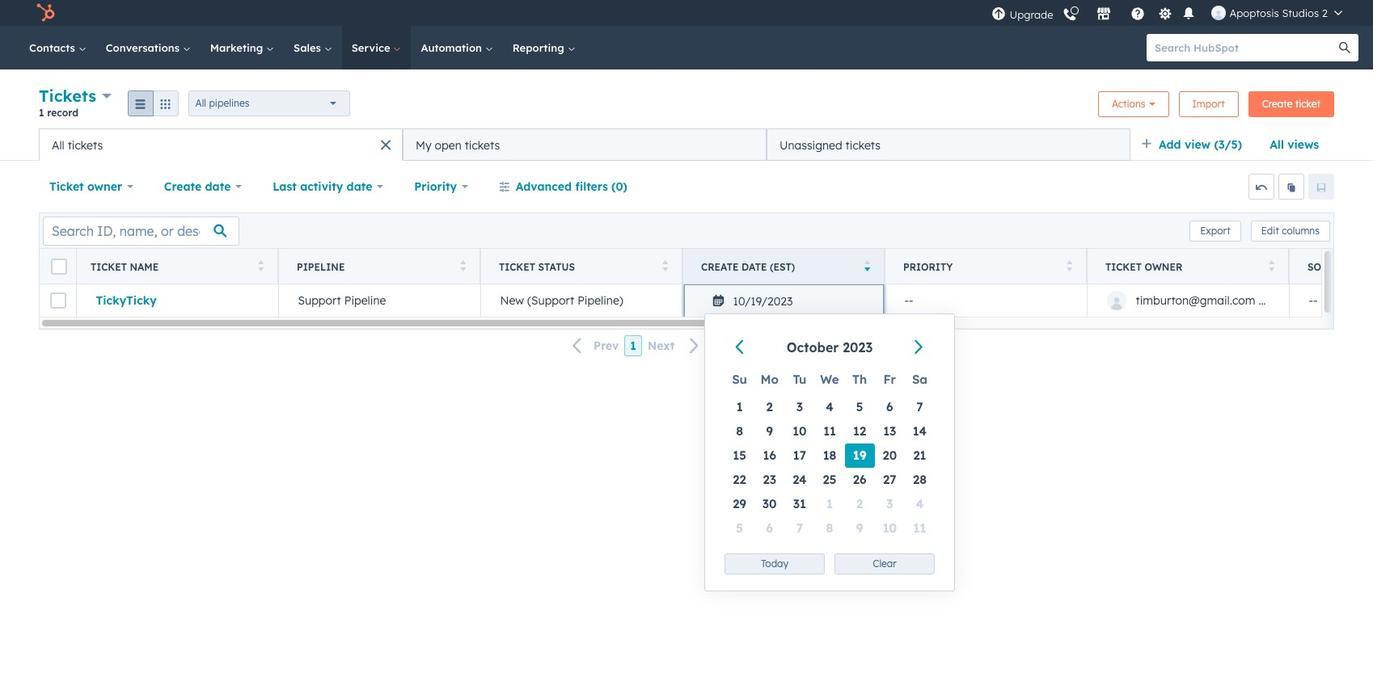 Task type: vqa. For each thing, say whether or not it's contained in the screenshot.
Suite
no



Task type: locate. For each thing, give the bounding box(es) containing it.
2 tickets from the left
[[465, 138, 500, 153]]

0 vertical spatial 9
[[767, 424, 773, 439]]

search button
[[1332, 34, 1359, 61]]

1 down 25 menu item
[[827, 497, 833, 512]]

0 horizontal spatial create
[[164, 180, 202, 194]]

import
[[1193, 97, 1225, 110]]

create left (est)
[[701, 261, 739, 273]]

sa
[[912, 372, 928, 388]]

8 menu item down 25 menu item
[[815, 517, 845, 541]]

1 vertical spatial 8
[[826, 521, 834, 536]]

ticket owner
[[49, 180, 122, 194], [1106, 261, 1183, 273]]

1 horizontal spatial 7
[[917, 400, 924, 415]]

2 down 26 'menu item'
[[857, 497, 863, 512]]

0 vertical spatial 1 menu item
[[725, 396, 755, 420]]

1 button
[[625, 336, 642, 357]]

3 for bottom 3 menu item
[[887, 497, 893, 512]]

0 vertical spatial 10 menu item
[[785, 420, 815, 444]]

contacts link
[[19, 26, 96, 70]]

new (support pipeline)
[[500, 294, 624, 308]]

1 horizontal spatial 2
[[857, 497, 863, 512]]

2 menu item down 26
[[845, 493, 875, 517]]

group
[[127, 90, 178, 116]]

1 vertical spatial 3
[[887, 497, 893, 512]]

11 menu item
[[815, 420, 845, 444], [905, 517, 935, 541]]

2 horizontal spatial 2
[[1323, 6, 1328, 19]]

2 press to sort. image from the left
[[1269, 260, 1275, 271]]

unassigned tickets
[[780, 138, 881, 153]]

11 up 18
[[824, 424, 836, 439]]

2 inside popup button
[[1323, 6, 1328, 19]]

tickets right unassigned
[[846, 138, 881, 153]]

7
[[917, 400, 924, 415], [797, 521, 803, 536]]

29 menu item
[[725, 493, 755, 517]]

1 tickets from the left
[[68, 138, 103, 153]]

9 menu item up the clear at the right
[[845, 517, 875, 541]]

5
[[857, 400, 864, 415], [736, 521, 743, 536]]

0 horizontal spatial press to sort. image
[[258, 260, 264, 271]]

advanced filters (0) button
[[488, 171, 638, 203]]

studios
[[1283, 6, 1320, 19]]

2 menu item
[[755, 396, 785, 420], [845, 493, 875, 517]]

1 left record
[[39, 107, 44, 119]]

(3/5)
[[1215, 138, 1243, 152]]

1 horizontal spatial 11 menu item
[[905, 517, 935, 541]]

0 horizontal spatial priority
[[414, 180, 457, 194]]

31 menu item
[[785, 493, 815, 517]]

0 vertical spatial 4
[[826, 400, 834, 415]]

8 menu item up 15
[[725, 420, 755, 444]]

8 menu item
[[725, 420, 755, 444], [815, 517, 845, 541]]

priority right descending sort. press to sort ascending. element
[[904, 261, 953, 273]]

1 -- from the left
[[905, 294, 914, 308]]

0 horizontal spatial ticket owner
[[49, 180, 122, 194]]

7 menu item up 14 at the bottom
[[905, 396, 935, 420]]

2 vertical spatial create
[[701, 261, 739, 273]]

1 horizontal spatial all
[[195, 97, 206, 109]]

0 horizontal spatial 4
[[826, 400, 834, 415]]

5 for left 5 menu item
[[736, 521, 743, 536]]

4 menu item down the 28
[[905, 493, 935, 517]]

upgrade image
[[992, 7, 1007, 21]]

pipeline inside button
[[344, 294, 386, 308]]

next button
[[642, 336, 710, 357]]

tickets for unassigned tickets
[[846, 138, 881, 153]]

0 horizontal spatial 6
[[767, 521, 773, 536]]

2 horizontal spatial all
[[1270, 138, 1285, 152]]

1 horizontal spatial 3
[[887, 497, 893, 512]]

1 vertical spatial ticket owner
[[1106, 261, 1183, 273]]

4
[[826, 400, 834, 415], [916, 497, 924, 512]]

2 press to sort. element from the left
[[460, 260, 466, 274]]

1 vertical spatial 7
[[797, 521, 803, 536]]

priority
[[414, 180, 457, 194], [904, 261, 953, 273]]

17
[[794, 448, 806, 464]]

all pipelines
[[195, 97, 249, 109]]

ticket down 'all tickets'
[[49, 180, 84, 194]]

1 press to sort. image from the left
[[1067, 260, 1073, 271]]

unassigned
[[780, 138, 843, 153]]

4 down 28 menu item at the bottom right of the page
[[916, 497, 924, 512]]

2 menu item down mo
[[755, 396, 785, 420]]

1 for 1 menu item to the right
[[827, 497, 833, 512]]

pipelines
[[209, 97, 249, 109]]

2 -- from the left
[[1309, 294, 1318, 308]]

tara schultz image
[[1212, 6, 1227, 20]]

1 horizontal spatial 4
[[916, 497, 924, 512]]

0 horizontal spatial --
[[905, 294, 914, 308]]

prev
[[594, 339, 619, 354]]

14 menu item
[[905, 420, 935, 444]]

1 horizontal spatial 6 menu item
[[875, 396, 905, 420]]

26
[[853, 472, 867, 488]]

2 press to sort. image from the left
[[460, 260, 466, 271]]

4 for 4 'menu item' to the top
[[826, 400, 834, 415]]

15
[[733, 448, 747, 464]]

tickets
[[39, 86, 96, 106]]

6 menu item up 13
[[875, 396, 905, 420]]

3 for 3 menu item to the top
[[797, 400, 803, 415]]

ticket owner up timburton@gmail.com
[[1106, 261, 1183, 273]]

3 press to sort. image from the left
[[662, 260, 668, 271]]

0 vertical spatial create
[[1263, 97, 1293, 110]]

date right activity
[[347, 180, 372, 194]]

1 horizontal spatial tickets
[[465, 138, 500, 153]]

settings image
[[1158, 7, 1173, 21]]

create for create ticket
[[1263, 97, 1293, 110]]

hubspot image
[[36, 3, 55, 23]]

21
[[914, 448, 927, 464]]

9 menu item
[[755, 420, 785, 444], [845, 517, 875, 541]]

13 menu item
[[875, 420, 905, 444]]

1 horizontal spatial --
[[1309, 294, 1318, 308]]

1 horizontal spatial create
[[701, 261, 739, 273]]

10 up the '17'
[[793, 424, 807, 439]]

10 menu item up the clear at the right
[[875, 517, 905, 541]]

2 horizontal spatial tickets
[[846, 138, 881, 153]]

0 vertical spatial 5
[[857, 400, 864, 415]]

1 vertical spatial 4 menu item
[[905, 493, 935, 517]]

9 menu item up the 16
[[755, 420, 785, 444]]

next
[[648, 339, 675, 354]]

3 down the 27 menu item
[[887, 497, 893, 512]]

date
[[205, 180, 231, 194], [347, 180, 372, 194], [742, 261, 767, 273]]

press to sort. element for ticket owner
[[1269, 260, 1275, 274]]

menu containing apoptosis studios 2
[[991, 0, 1354, 26]]

1 vertical spatial 1 menu item
[[815, 493, 845, 517]]

7 for the rightmost "7" menu item
[[917, 400, 924, 415]]

11
[[824, 424, 836, 439], [914, 521, 927, 536]]

activity
[[300, 180, 343, 194]]

21 menu item
[[905, 444, 935, 468]]

all inside popup button
[[195, 97, 206, 109]]

1 vertical spatial 11
[[914, 521, 927, 536]]

tickets for all tickets
[[68, 138, 103, 153]]

7 menu item
[[905, 396, 935, 420], [785, 517, 815, 541]]

2 -- button from the left
[[1290, 285, 1374, 317]]

2 vertical spatial 2
[[857, 497, 863, 512]]

1 vertical spatial 5 menu item
[[725, 517, 755, 541]]

19 menu item
[[845, 444, 875, 468]]

5 menu item up 12 at the bottom of the page
[[845, 396, 875, 420]]

0 horizontal spatial 11
[[824, 424, 836, 439]]

edit
[[1262, 225, 1280, 237]]

1 press to sort. element from the left
[[258, 260, 264, 274]]

0 vertical spatial 6 menu item
[[875, 396, 905, 420]]

4 menu item down "we"
[[815, 396, 845, 420]]

6 up 13
[[887, 400, 894, 415]]

3 menu item down tu
[[785, 396, 815, 420]]

3 tickets from the left
[[846, 138, 881, 153]]

--
[[905, 294, 914, 308], [1309, 294, 1318, 308]]

press to sort. image
[[1067, 260, 1073, 271], [1269, 260, 1275, 271]]

0 vertical spatial 2 menu item
[[755, 396, 785, 420]]

2023
[[843, 340, 873, 356]]

all inside button
[[52, 138, 65, 153]]

date down all tickets button
[[205, 180, 231, 194]]

11 down 28 menu item at the bottom right of the page
[[914, 521, 927, 536]]

next month image
[[910, 339, 928, 358]]

ticket up new in the left of the page
[[499, 261, 535, 273]]

create down all tickets button
[[164, 180, 202, 194]]

0 horizontal spatial 8
[[736, 424, 743, 439]]

0 horizontal spatial tickets
[[68, 138, 103, 153]]

19
[[853, 448, 867, 464]]

date inside popup button
[[347, 180, 372, 194]]

all left views
[[1270, 138, 1285, 152]]

owner
[[87, 180, 122, 194], [1145, 261, 1183, 273]]

9 up the clear button
[[857, 521, 863, 536]]

1 menu item down 25
[[815, 493, 845, 517]]

tickets down record
[[68, 138, 103, 153]]

owner inside popup button
[[87, 180, 122, 194]]

1 horizontal spatial press to sort. image
[[1269, 260, 1275, 271]]

1 horizontal spatial 5
[[857, 400, 864, 415]]

0 vertical spatial 9 menu item
[[755, 420, 785, 444]]

-- down the source
[[1309, 294, 1318, 308]]

6 menu item
[[875, 396, 905, 420], [755, 517, 785, 541]]

10 menu item up the '17'
[[785, 420, 815, 444]]

new (support pipeline) button
[[481, 285, 683, 317]]

1
[[39, 107, 44, 119], [631, 339, 637, 354], [737, 400, 743, 415], [827, 497, 833, 512]]

0 horizontal spatial 3
[[797, 400, 803, 415]]

create date
[[164, 180, 231, 194]]

ticket owner inside popup button
[[49, 180, 122, 194]]

reporting
[[513, 41, 568, 54]]

apoptosis
[[1230, 6, 1280, 19]]

0 vertical spatial 11
[[824, 424, 836, 439]]

1 -- button from the left
[[885, 285, 1087, 317]]

1 horizontal spatial 9 menu item
[[845, 517, 875, 541]]

30
[[763, 497, 777, 512]]

10 up the clear at the right
[[883, 521, 897, 536]]

13
[[884, 424, 897, 439]]

tickets right open
[[465, 138, 500, 153]]

22
[[733, 472, 747, 488]]

menu
[[991, 0, 1354, 26]]

50 per page
[[720, 339, 789, 354]]

0 horizontal spatial 11 menu item
[[815, 420, 845, 444]]

date left (est)
[[742, 261, 767, 273]]

4 for the right 4 'menu item'
[[916, 497, 924, 512]]

11 menu item up 18
[[815, 420, 845, 444]]

4 press to sort. element from the left
[[1067, 260, 1073, 274]]

2 right studios
[[1323, 6, 1328, 19]]

6 menu item down 30
[[755, 517, 785, 541]]

0 horizontal spatial 10
[[793, 424, 807, 439]]

1 horizontal spatial 6
[[887, 400, 894, 415]]

4 down "we"
[[826, 400, 834, 415]]

2 horizontal spatial date
[[742, 261, 767, 273]]

press to sort. image
[[258, 260, 264, 271], [460, 260, 466, 271], [662, 260, 668, 271]]

1 vertical spatial 7 menu item
[[785, 517, 815, 541]]

create for create date
[[164, 180, 202, 194]]

add
[[1159, 138, 1182, 152]]

marketing link
[[200, 26, 284, 70]]

16
[[763, 448, 777, 464]]

tickets inside all tickets button
[[68, 138, 103, 153]]

0 horizontal spatial 5
[[736, 521, 743, 536]]

1 horizontal spatial priority
[[904, 261, 953, 273]]

26 menu item
[[845, 468, 875, 493]]

8 down 25 menu item
[[826, 521, 834, 536]]

all pipelines button
[[188, 90, 350, 116]]

3 down tu
[[797, 400, 803, 415]]

0 horizontal spatial 10 menu item
[[785, 420, 815, 444]]

clear button
[[835, 554, 935, 575]]

per
[[738, 339, 757, 354]]

previous month image
[[732, 339, 750, 358]]

3 - from the left
[[1309, 294, 1314, 308]]

3 menu item
[[785, 396, 815, 420], [875, 493, 905, 517]]

1 right prev
[[631, 339, 637, 354]]

create inside button
[[1263, 97, 1293, 110]]

all left the pipelines
[[195, 97, 206, 109]]

status
[[538, 261, 575, 273]]

1 inside tickets banner
[[39, 107, 44, 119]]

0 vertical spatial 3 menu item
[[785, 396, 815, 420]]

priority button
[[404, 171, 479, 203]]

1 horizontal spatial 3 menu item
[[875, 493, 905, 517]]

1 vertical spatial 6
[[767, 521, 773, 536]]

20
[[883, 448, 897, 464]]

23 menu item
[[755, 468, 785, 493]]

11 menu item down 28 menu item at the bottom right of the page
[[905, 517, 935, 541]]

5 menu item down 29
[[725, 517, 755, 541]]

1 horizontal spatial 9
[[857, 521, 863, 536]]

3 press to sort. element from the left
[[662, 260, 668, 274]]

1 horizontal spatial 11
[[914, 521, 927, 536]]

8 up 15
[[736, 424, 743, 439]]

31
[[793, 497, 807, 512]]

5 down 29 menu item
[[736, 521, 743, 536]]

today
[[761, 558, 789, 570]]

date inside popup button
[[205, 180, 231, 194]]

11 for bottommost 11 menu item
[[914, 521, 927, 536]]

-
[[905, 294, 909, 308], [909, 294, 914, 308], [1309, 294, 1314, 308], [1314, 294, 1318, 308]]

1 vertical spatial owner
[[1145, 261, 1183, 273]]

27
[[884, 472, 897, 488]]

15 menu item
[[725, 444, 755, 468]]

0 vertical spatial ticket owner
[[49, 180, 122, 194]]

timburton@gmail.com (timburton@gmail.com
[[1136, 294, 1374, 308]]

0 horizontal spatial 6 menu item
[[755, 517, 785, 541]]

sales link
[[284, 26, 342, 70]]

su
[[732, 372, 747, 388]]

priority down my
[[414, 180, 457, 194]]

notifications image
[[1182, 7, 1197, 21]]

1 menu item
[[725, 396, 755, 420], [815, 493, 845, 517]]

1 for 1 record
[[39, 107, 44, 119]]

1 vertical spatial priority
[[904, 261, 953, 273]]

1 - from the left
[[905, 294, 909, 308]]

2 down mo
[[767, 400, 773, 415]]

7 up 14 at the bottom
[[917, 400, 924, 415]]

1 vertical spatial pipeline
[[344, 294, 386, 308]]

0 vertical spatial 7 menu item
[[905, 396, 935, 420]]

5 menu item
[[845, 396, 875, 420], [725, 517, 755, 541]]

search image
[[1340, 42, 1351, 53]]

record
[[47, 107, 79, 119]]

16 menu item
[[755, 444, 785, 468]]

0 vertical spatial 7
[[917, 400, 924, 415]]

all down '1 record'
[[52, 138, 65, 153]]

9 up the 16
[[767, 424, 773, 439]]

0 vertical spatial 2
[[1323, 6, 1328, 19]]

2
[[1323, 6, 1328, 19], [767, 400, 773, 415], [857, 497, 863, 512]]

1 for the left 1 menu item
[[737, 400, 743, 415]]

1 horizontal spatial 8 menu item
[[815, 517, 845, 541]]

-- up next month image
[[905, 294, 914, 308]]

my
[[416, 138, 432, 153]]

10 menu item
[[785, 420, 815, 444], [875, 517, 905, 541]]

create left ticket
[[1263, 97, 1293, 110]]

0 horizontal spatial 9
[[767, 424, 773, 439]]

calling button
[[1057, 1, 1084, 25]]

1 horizontal spatial 1 menu item
[[815, 493, 845, 517]]

0 horizontal spatial 2 menu item
[[755, 396, 785, 420]]

create inside popup button
[[164, 180, 202, 194]]

0 horizontal spatial all
[[52, 138, 65, 153]]

0 vertical spatial 11 menu item
[[815, 420, 845, 444]]

priority inside popup button
[[414, 180, 457, 194]]

create
[[1263, 97, 1293, 110], [164, 180, 202, 194], [701, 261, 739, 273]]

5 up 12 at the bottom of the page
[[857, 400, 864, 415]]

0 vertical spatial 8 menu item
[[725, 420, 755, 444]]

owner down 'all tickets'
[[87, 180, 122, 194]]

7 for leftmost "7" menu item
[[797, 521, 803, 536]]

7 down 31 menu item
[[797, 521, 803, 536]]

22 menu item
[[725, 468, 755, 493]]

1 horizontal spatial press to sort. image
[[460, 260, 466, 271]]

owner up timburton@gmail.com
[[1145, 261, 1183, 273]]

pipeline
[[297, 261, 345, 273], [344, 294, 386, 308]]

0 vertical spatial priority
[[414, 180, 457, 194]]

1 vertical spatial 8 menu item
[[815, 517, 845, 541]]

tickets inside unassigned tickets button
[[846, 138, 881, 153]]

4 - from the left
[[1314, 294, 1318, 308]]

create date button
[[154, 171, 253, 203]]

1 inside button
[[631, 339, 637, 354]]

tickyticky link
[[96, 294, 258, 308]]

press to sort. element
[[258, 260, 264, 274], [460, 260, 466, 274], [662, 260, 668, 274], [1067, 260, 1073, 274], [1269, 260, 1275, 274]]

1 horizontal spatial 10 menu item
[[875, 517, 905, 541]]

add view (3/5) button
[[1131, 129, 1260, 161]]

1 vertical spatial 10
[[883, 521, 897, 536]]

7 menu item down 31
[[785, 517, 815, 541]]

0 horizontal spatial 3 menu item
[[785, 396, 815, 420]]

pipeline right support
[[344, 294, 386, 308]]

0 horizontal spatial -- button
[[885, 285, 1087, 317]]

1 horizontal spatial 8
[[826, 521, 834, 536]]

0 vertical spatial 5 menu item
[[845, 396, 875, 420]]

0 vertical spatial 3
[[797, 400, 803, 415]]

3 menu item down the 27
[[875, 493, 905, 517]]

tickets
[[68, 138, 103, 153], [465, 138, 500, 153], [846, 138, 881, 153]]

0 horizontal spatial 7
[[797, 521, 803, 536]]

pipeline up support
[[297, 261, 345, 273]]

4 menu item
[[815, 396, 845, 420], [905, 493, 935, 517]]

unassigned tickets button
[[767, 129, 1131, 161]]

1 vertical spatial 4
[[916, 497, 924, 512]]

1 menu item down the su
[[725, 396, 755, 420]]

date for create date (est)
[[742, 261, 767, 273]]

6 down 30 menu item
[[767, 521, 773, 536]]

5 press to sort. element from the left
[[1269, 260, 1275, 274]]

1 down the su
[[737, 400, 743, 415]]

ticket owner down 'all tickets'
[[49, 180, 122, 194]]

0 horizontal spatial date
[[205, 180, 231, 194]]

1 vertical spatial 9
[[857, 521, 863, 536]]

press to sort. element for priority
[[1067, 260, 1073, 274]]

1 vertical spatial 9 menu item
[[845, 517, 875, 541]]

1 vertical spatial 5
[[736, 521, 743, 536]]

ticket up timburton@gmail.com
[[1106, 261, 1142, 273]]



Task type: describe. For each thing, give the bounding box(es) containing it.
1 horizontal spatial owner
[[1145, 261, 1183, 273]]

conversations link
[[96, 26, 200, 70]]

all for all pipelines
[[195, 97, 206, 109]]

group inside tickets banner
[[127, 90, 178, 116]]

settings link
[[1156, 4, 1176, 21]]

0 vertical spatial 10
[[793, 424, 807, 439]]

tickyticky
[[96, 294, 157, 308]]

columns
[[1282, 225, 1320, 237]]

today button
[[725, 554, 825, 575]]

1 horizontal spatial 5 menu item
[[845, 396, 875, 420]]

apoptosis studios 2 button
[[1203, 0, 1353, 26]]

0 horizontal spatial 9 menu item
[[755, 420, 785, 444]]

hubspot link
[[26, 3, 68, 23]]

date for create date
[[205, 180, 231, 194]]

contacts
[[29, 41, 78, 54]]

clear
[[873, 558, 897, 570]]

ticket owner button
[[39, 171, 144, 203]]

1 vertical spatial 6 menu item
[[755, 517, 785, 541]]

28
[[913, 472, 927, 488]]

mo
[[761, 372, 779, 388]]

0 vertical spatial 6
[[887, 400, 894, 415]]

conversations
[[106, 41, 183, 54]]

service link
[[342, 26, 411, 70]]

18
[[823, 448, 837, 464]]

press to sort. image for priority
[[1067, 260, 1073, 271]]

30 menu item
[[755, 493, 785, 517]]

0 vertical spatial pipeline
[[297, 261, 345, 273]]

reporting link
[[503, 26, 585, 70]]

1 record
[[39, 107, 79, 119]]

upgrade
[[1010, 8, 1054, 21]]

Search HubSpot search field
[[1147, 34, 1345, 61]]

new
[[500, 294, 524, 308]]

Search ID, name, or description search field
[[43, 216, 239, 246]]

marketplaces image
[[1097, 7, 1112, 22]]

MM/DD/YYYY text field
[[704, 293, 864, 311]]

ticket status
[[499, 261, 575, 273]]

views
[[1288, 138, 1320, 152]]

descending sort. press to sort ascending. element
[[864, 260, 871, 274]]

edit columns button
[[1251, 220, 1331, 241]]

calling image
[[1063, 8, 1078, 22]]

18 menu item
[[815, 444, 845, 468]]

all views
[[1270, 138, 1320, 152]]

fr
[[884, 372, 896, 388]]

all tickets
[[52, 138, 103, 153]]

press to sort. element for ticket status
[[662, 260, 668, 274]]

2 for the bottommost 2 menu item
[[857, 497, 863, 512]]

edit columns
[[1262, 225, 1320, 237]]

press to sort. image for ticket owner
[[1269, 260, 1275, 271]]

name
[[130, 261, 159, 273]]

all tickets button
[[39, 129, 403, 161]]

pipeline)
[[578, 294, 624, 308]]

create date (est)
[[701, 261, 795, 273]]

0 horizontal spatial 8 menu item
[[725, 420, 755, 444]]

28 menu item
[[905, 468, 935, 493]]

press to sort. image for ticket status
[[662, 260, 668, 271]]

24
[[793, 472, 807, 488]]

0 horizontal spatial 5 menu item
[[725, 517, 755, 541]]

all for all views
[[1270, 138, 1285, 152]]

14
[[913, 424, 927, 439]]

0 horizontal spatial 1 menu item
[[725, 396, 755, 420]]

1 horizontal spatial ticket owner
[[1106, 261, 1183, 273]]

advanced filters (0)
[[516, 180, 628, 194]]

press to sort. element for pipeline
[[460, 260, 466, 274]]

(timburton@gmail.com
[[1259, 294, 1374, 308]]

0 vertical spatial 4 menu item
[[815, 396, 845, 420]]

0 horizontal spatial 7 menu item
[[785, 517, 815, 541]]

descending sort. press to sort ascending. image
[[864, 260, 871, 271]]

1 vertical spatial 11 menu item
[[905, 517, 935, 541]]

25 menu item
[[815, 468, 845, 493]]

1 horizontal spatial 4 menu item
[[905, 493, 935, 517]]

create for create date (est)
[[701, 261, 739, 273]]

all for all tickets
[[52, 138, 65, 153]]

23
[[763, 472, 777, 488]]

ticket name
[[91, 261, 159, 273]]

1 for 1 button
[[631, 339, 637, 354]]

automation link
[[411, 26, 503, 70]]

timburton@gmail.com (timburton@gmail.com button
[[1087, 285, 1374, 317]]

12 menu item
[[845, 420, 875, 444]]

last
[[273, 180, 297, 194]]

press to sort. image for pipeline
[[460, 260, 466, 271]]

marketplaces button
[[1088, 0, 1122, 26]]

2 for 2 menu item to the top
[[767, 400, 773, 415]]

prev button
[[563, 336, 625, 357]]

tickets banner
[[39, 84, 1335, 129]]

1 vertical spatial 2 menu item
[[845, 493, 875, 517]]

my open tickets button
[[403, 129, 767, 161]]

2 - from the left
[[909, 294, 914, 308]]

11 for 11 menu item to the left
[[824, 424, 836, 439]]

my open tickets
[[416, 138, 500, 153]]

notifications button
[[1179, 4, 1199, 21]]

50
[[720, 339, 734, 354]]

1 press to sort. image from the left
[[258, 260, 264, 271]]

1 horizontal spatial 10
[[883, 521, 897, 536]]

support pipeline
[[298, 294, 386, 308]]

1 horizontal spatial 7 menu item
[[905, 396, 935, 420]]

tickets button
[[39, 84, 111, 108]]

24 menu item
[[785, 468, 815, 493]]

create ticket button
[[1249, 91, 1335, 117]]

create ticket
[[1263, 97, 1321, 110]]

50 per page button
[[710, 330, 811, 362]]

actions
[[1112, 97, 1146, 110]]

12
[[854, 424, 867, 439]]

last activity date button
[[262, 171, 394, 203]]

last activity date
[[273, 180, 372, 194]]

timburton@gmail.com
[[1136, 294, 1256, 308]]

ticket
[[1296, 97, 1321, 110]]

view
[[1185, 138, 1211, 152]]

1 vertical spatial 3 menu item
[[875, 493, 905, 517]]

import button
[[1179, 91, 1239, 117]]

(est)
[[770, 261, 795, 273]]

tickets inside my open tickets button
[[465, 138, 500, 153]]

5 for rightmost 5 menu item
[[857, 400, 864, 415]]

all views link
[[1260, 129, 1330, 161]]

17 menu item
[[785, 444, 815, 468]]

help image
[[1131, 7, 1146, 22]]

ticket left name
[[91, 261, 127, 273]]

marketing
[[210, 41, 266, 54]]

ticket inside ticket owner popup button
[[49, 180, 84, 194]]

export button
[[1190, 220, 1242, 241]]

add view (3/5)
[[1159, 138, 1243, 152]]

(support
[[527, 294, 575, 308]]

29
[[733, 497, 747, 512]]

sales
[[294, 41, 324, 54]]

help button
[[1125, 4, 1152, 22]]

27 menu item
[[875, 468, 905, 493]]

0 vertical spatial 8
[[736, 424, 743, 439]]

page
[[760, 339, 789, 354]]

25
[[823, 472, 837, 488]]

20 menu item
[[875, 444, 905, 468]]

pagination navigation
[[563, 336, 710, 357]]



